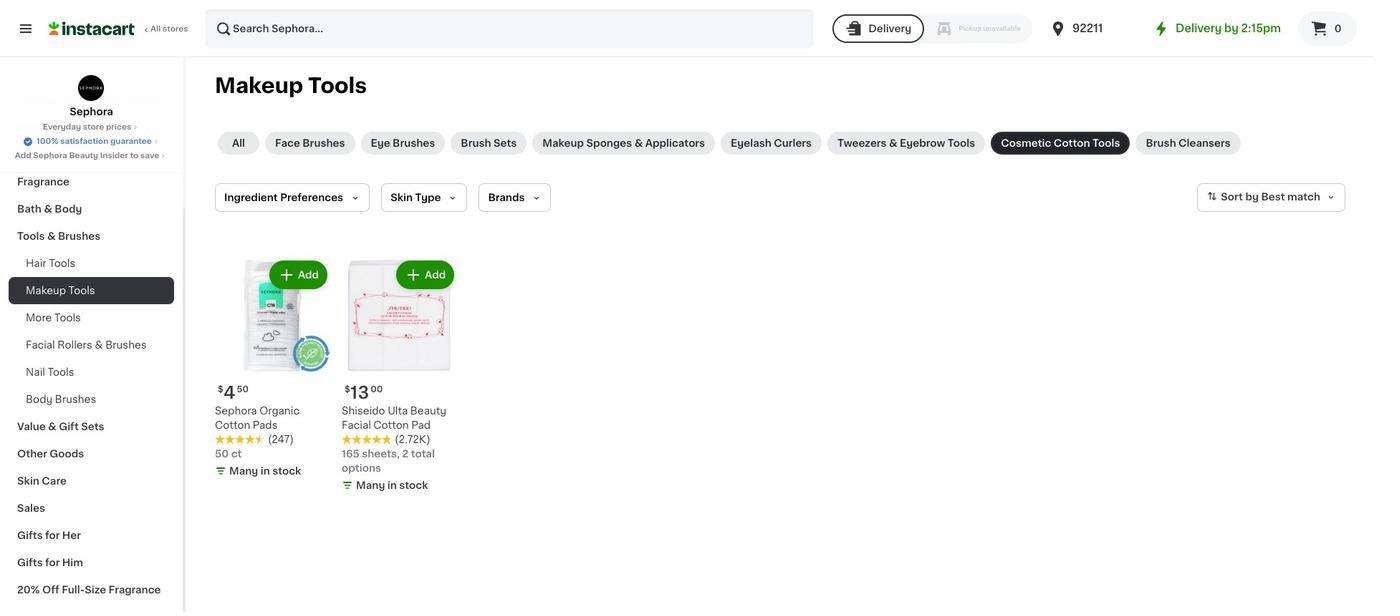 Task type: vqa. For each thing, say whether or not it's contained in the screenshot.
landing in Click the name of the store you'd like to shop. You'll arrive at the store's landing page. Browse, search, and add items to your cart.
no



Task type: locate. For each thing, give the bounding box(es) containing it.
makeup tools up 'face'
[[215, 75, 367, 96]]

1 horizontal spatial product group
[[342, 258, 457, 496]]

0 vertical spatial many in stock
[[229, 467, 301, 477]]

in down 165 sheets, 2 total options
[[388, 481, 397, 491]]

hair down 100%
[[17, 150, 39, 160]]

fragrance down 'hair care'
[[17, 177, 70, 187]]

service type group
[[833, 14, 1033, 43]]

makeup inside 'link'
[[17, 123, 59, 133]]

0 horizontal spatial many in stock
[[229, 467, 301, 477]]

0 horizontal spatial $
[[218, 386, 224, 394]]

many down "options"
[[356, 481, 385, 491]]

for left her
[[45, 531, 60, 541]]

many in stock down ct
[[229, 467, 301, 477]]

0 vertical spatial for
[[45, 531, 60, 541]]

& inside facial rollers & brushes link
[[95, 340, 103, 350]]

makeup tools
[[215, 75, 367, 96], [26, 286, 95, 296]]

all stores
[[151, 25, 188, 33]]

makeup up 100%
[[17, 123, 59, 133]]

in down (247)
[[261, 467, 270, 477]]

1 horizontal spatial add
[[298, 270, 319, 280]]

20% off full-size fragrance link
[[9, 577, 174, 604]]

0 horizontal spatial 50
[[215, 449, 229, 460]]

0 vertical spatial all
[[151, 25, 161, 33]]

2 gifts from the top
[[17, 558, 43, 568]]

2 vertical spatial beauty
[[411, 406, 447, 416]]

facial down shiseido
[[342, 421, 371, 431]]

0 horizontal spatial facial
[[26, 340, 55, 350]]

sephora for sephora organic cotton pads
[[215, 406, 257, 416]]

fragrance right size
[[109, 586, 161, 596]]

1 vertical spatial sets
[[81, 422, 104, 432]]

stock for 13
[[399, 481, 428, 491]]

1 vertical spatial facial
[[342, 421, 371, 431]]

gifts for her
[[17, 531, 81, 541]]

★★★★★
[[215, 435, 265, 445], [215, 435, 265, 445], [342, 435, 392, 445], [342, 435, 392, 445]]

all for all
[[232, 138, 245, 148]]

1 horizontal spatial many in stock
[[356, 481, 428, 491]]

0 horizontal spatial add
[[15, 152, 31, 160]]

by for delivery
[[1225, 23, 1239, 34]]

& inside tweezers & eyebrow tools link
[[889, 138, 898, 148]]

0 vertical spatial sets
[[494, 138, 517, 148]]

sets up brands
[[494, 138, 517, 148]]

curlers
[[774, 138, 812, 148]]

hair down tools & brushes
[[26, 259, 46, 269]]

makeup tools up more tools
[[26, 286, 95, 296]]

skin
[[391, 193, 413, 203], [17, 477, 39, 487]]

beauty for add sephora beauty insider to save
[[69, 152, 98, 160]]

brushes up nail tools link
[[105, 340, 147, 350]]

in for 13
[[388, 481, 397, 491]]

1 vertical spatial sephora
[[33, 152, 67, 160]]

0 horizontal spatial by
[[1225, 23, 1239, 34]]

product group containing 4
[[215, 258, 330, 482]]

skin type
[[391, 193, 441, 203]]

brushes for body brushes
[[55, 395, 96, 405]]

0 horizontal spatial brush
[[461, 138, 491, 148]]

for left him
[[45, 558, 60, 568]]

all
[[151, 25, 161, 33], [232, 138, 245, 148]]

many down ct
[[229, 467, 258, 477]]

0 horizontal spatial skin
[[17, 477, 39, 487]]

other goods link
[[9, 441, 174, 468]]

ingredient preferences
[[224, 193, 343, 203]]

$ up sephora organic cotton pads
[[218, 386, 224, 394]]

nail
[[26, 368, 45, 378]]

sephora inside sephora organic cotton pads
[[215, 406, 257, 416]]

0 vertical spatial skin
[[391, 193, 413, 203]]

gifts down sales
[[17, 531, 43, 541]]

1 vertical spatial by
[[1246, 192, 1259, 202]]

None search field
[[205, 9, 814, 49]]

skin care link
[[9, 468, 174, 495]]

20% off full-size fragrance
[[17, 586, 161, 596]]

sephora down holiday party ready beauty
[[70, 107, 113, 117]]

1 horizontal spatial delivery
[[1176, 23, 1222, 34]]

1 $ from the left
[[218, 386, 224, 394]]

brushes up gift
[[55, 395, 96, 405]]

fragrance
[[17, 177, 70, 187], [109, 586, 161, 596]]

facial down more
[[26, 340, 55, 350]]

brush for brush sets
[[461, 138, 491, 148]]

body
[[55, 204, 82, 214], [26, 395, 53, 405]]

sephora organic cotton pads
[[215, 406, 300, 431]]

1 horizontal spatial brush
[[1146, 138, 1177, 148]]

0 horizontal spatial delivery
[[869, 24, 912, 34]]

skin left type
[[391, 193, 413, 203]]

1 vertical spatial makeup tools
[[26, 286, 95, 296]]

ulta
[[388, 406, 408, 416]]

0 vertical spatial stock
[[272, 467, 301, 477]]

1 horizontal spatial 50
[[237, 386, 249, 394]]

care
[[41, 150, 66, 160], [42, 477, 67, 487]]

0 horizontal spatial body
[[26, 395, 53, 405]]

body up tools & brushes
[[55, 204, 82, 214]]

0 horizontal spatial in
[[261, 467, 270, 477]]

1 horizontal spatial fragrance
[[109, 586, 161, 596]]

everyday store prices
[[43, 123, 131, 131]]

cotton down ulta
[[374, 421, 409, 431]]

sephora
[[70, 107, 113, 117], [33, 152, 67, 160], [215, 406, 257, 416]]

0 horizontal spatial all
[[151, 25, 161, 33]]

for for him
[[45, 558, 60, 568]]

many for 13
[[356, 481, 385, 491]]

face brushes link
[[265, 132, 355, 155]]

add
[[15, 152, 31, 160], [298, 270, 319, 280], [425, 270, 446, 280]]

1 horizontal spatial many
[[356, 481, 385, 491]]

gifts for gifts for her
[[17, 531, 43, 541]]

by inside "delivery by 2:15pm" link
[[1225, 23, 1239, 34]]

2 horizontal spatial cotton
[[1054, 138, 1091, 148]]

hair inside hair care link
[[17, 150, 39, 160]]

& right rollers
[[95, 340, 103, 350]]

0 horizontal spatial product group
[[215, 258, 330, 482]]

beauty up prices
[[126, 95, 163, 105]]

2 horizontal spatial sephora
[[215, 406, 257, 416]]

1 for from the top
[[45, 531, 60, 541]]

2 add button from the left
[[398, 262, 453, 288]]

by right the sort
[[1246, 192, 1259, 202]]

cotton inside shiseido ulta beauty facial cotton pad
[[374, 421, 409, 431]]

more tools link
[[9, 305, 174, 332]]

& right bath on the top left
[[44, 204, 52, 214]]

rollers
[[58, 340, 92, 350]]

2 $ from the left
[[345, 386, 350, 394]]

eyelash curlers link
[[721, 132, 822, 155]]

1 vertical spatial gifts
[[17, 558, 43, 568]]

sephora down $ 4 50
[[215, 406, 257, 416]]

cotton up ct
[[215, 421, 250, 431]]

2 vertical spatial sephora
[[215, 406, 257, 416]]

1 vertical spatial many
[[356, 481, 385, 491]]

1 horizontal spatial beauty
[[126, 95, 163, 105]]

0 horizontal spatial add button
[[271, 262, 326, 288]]

beauty inside shiseido ulta beauty facial cotton pad
[[411, 406, 447, 416]]

0 vertical spatial sephora
[[70, 107, 113, 117]]

sephora logo image
[[78, 75, 105, 102]]

1 vertical spatial beauty
[[69, 152, 98, 160]]

2:15pm
[[1242, 23, 1282, 34]]

stock down (247)
[[272, 467, 301, 477]]

sheets,
[[362, 449, 400, 460]]

& inside the bath & body link
[[44, 204, 52, 214]]

50 inside $ 4 50
[[237, 386, 249, 394]]

by left 2:15pm
[[1225, 23, 1239, 34]]

makeup link
[[9, 114, 174, 141]]

instacart logo image
[[49, 20, 135, 37]]

many in stock down 165 sheets, 2 total options
[[356, 481, 428, 491]]

50 right 4
[[237, 386, 249, 394]]

1 horizontal spatial $
[[345, 386, 350, 394]]

beauty up pad
[[411, 406, 447, 416]]

all left the stores
[[151, 25, 161, 33]]

& right 'sponges' at the top left of the page
[[635, 138, 643, 148]]

0 vertical spatial body
[[55, 204, 82, 214]]

delivery for delivery by 2:15pm
[[1176, 23, 1222, 34]]

& for tools & brushes
[[47, 232, 56, 242]]

1 horizontal spatial in
[[388, 481, 397, 491]]

0 horizontal spatial beauty
[[69, 152, 98, 160]]

party
[[60, 95, 88, 105]]

0 vertical spatial facial
[[26, 340, 55, 350]]

$ 13 00
[[345, 385, 383, 401]]

Best match Sort by field
[[1198, 183, 1346, 212]]

brush left cleansers at the top
[[1146, 138, 1177, 148]]

gifts for gifts for him
[[17, 558, 43, 568]]

pad
[[412, 421, 431, 431]]

1 horizontal spatial sephora
[[70, 107, 113, 117]]

all left 'face'
[[232, 138, 245, 148]]

skin inside dropdown button
[[391, 193, 413, 203]]

1 product group from the left
[[215, 258, 330, 482]]

& left "eyebrow"
[[889, 138, 898, 148]]

1 horizontal spatial body
[[55, 204, 82, 214]]

tools & brushes link
[[9, 223, 174, 250]]

1 vertical spatial care
[[42, 477, 67, 487]]

care down 100%
[[41, 150, 66, 160]]

1 horizontal spatial facial
[[342, 421, 371, 431]]

165
[[342, 449, 360, 460]]

product group
[[215, 258, 330, 482], [342, 258, 457, 496]]

off
[[42, 586, 59, 596]]

0 horizontal spatial cotton
[[215, 421, 250, 431]]

lists link
[[9, 35, 174, 64]]

cosmetic cotton tools link
[[991, 132, 1131, 155]]

cotton right cosmetic
[[1054, 138, 1091, 148]]

by for sort
[[1246, 192, 1259, 202]]

1 horizontal spatial stock
[[399, 481, 428, 491]]

him
[[62, 558, 83, 568]]

gift
[[59, 422, 79, 432]]

insider
[[100, 152, 128, 160]]

for for her
[[45, 531, 60, 541]]

0 vertical spatial care
[[41, 150, 66, 160]]

sephora down 100%
[[33, 152, 67, 160]]

facial
[[26, 340, 55, 350], [342, 421, 371, 431]]

pads
[[253, 421, 278, 431]]

all inside 'link'
[[232, 138, 245, 148]]

beauty for shiseido ulta beauty facial cotton pad
[[411, 406, 447, 416]]

2 horizontal spatial add
[[425, 270, 446, 280]]

makeup
[[215, 75, 303, 96], [17, 123, 59, 133], [543, 138, 584, 148], [26, 286, 66, 296]]

1 vertical spatial 50
[[215, 449, 229, 460]]

92211 button
[[1050, 9, 1136, 49]]

2 horizontal spatial beauty
[[411, 406, 447, 416]]

by inside best match sort by field
[[1246, 192, 1259, 202]]

body down nail
[[26, 395, 53, 405]]

gifts for her link
[[9, 522, 174, 550]]

1 horizontal spatial add button
[[398, 262, 453, 288]]

Search field
[[206, 10, 813, 47]]

1 vertical spatial many in stock
[[356, 481, 428, 491]]

hair for hair care
[[17, 150, 39, 160]]

& for value & gift sets
[[48, 422, 56, 432]]

cotton inside sephora organic cotton pads
[[215, 421, 250, 431]]

2 product group from the left
[[342, 258, 457, 496]]

$
[[218, 386, 224, 394], [345, 386, 350, 394]]

1 horizontal spatial cotton
[[374, 421, 409, 431]]

1 vertical spatial skin
[[17, 477, 39, 487]]

$ for 4
[[218, 386, 224, 394]]

1 vertical spatial hair
[[26, 259, 46, 269]]

by
[[1225, 23, 1239, 34], [1246, 192, 1259, 202]]

store
[[83, 123, 104, 131]]

$ inside $ 13 00
[[345, 386, 350, 394]]

0 vertical spatial 50
[[237, 386, 249, 394]]

brush
[[461, 138, 491, 148], [1146, 138, 1177, 148]]

0 vertical spatial many
[[229, 467, 258, 477]]

2 brush from the left
[[1146, 138, 1177, 148]]

0 horizontal spatial stock
[[272, 467, 301, 477]]

to
[[130, 152, 139, 160]]

1 horizontal spatial makeup tools
[[215, 75, 367, 96]]

fragrance link
[[9, 168, 174, 196]]

100%
[[37, 138, 58, 145]]

& left gift
[[48, 422, 56, 432]]

& inside makeup sponges & applicators link
[[635, 138, 643, 148]]

product group containing 13
[[342, 258, 457, 496]]

sephora link
[[70, 75, 113, 119]]

0 vertical spatial by
[[1225, 23, 1239, 34]]

13
[[350, 385, 369, 401]]

$ 4 50
[[218, 385, 249, 401]]

brush up brands
[[461, 138, 491, 148]]

brushes right eye
[[393, 138, 435, 148]]

& inside tools & brushes link
[[47, 232, 56, 242]]

1 horizontal spatial all
[[232, 138, 245, 148]]

1 vertical spatial for
[[45, 558, 60, 568]]

$ inside $ 4 50
[[218, 386, 224, 394]]

0 vertical spatial gifts
[[17, 531, 43, 541]]

beauty down satisfaction
[[69, 152, 98, 160]]

1 vertical spatial all
[[232, 138, 245, 148]]

beauty inside "link"
[[69, 152, 98, 160]]

hair inside hair tools link
[[26, 259, 46, 269]]

1 add button from the left
[[271, 262, 326, 288]]

1 vertical spatial in
[[388, 481, 397, 491]]

0 vertical spatial hair
[[17, 150, 39, 160]]

other goods
[[17, 449, 84, 459]]

all stores link
[[49, 9, 189, 49]]

gifts
[[17, 531, 43, 541], [17, 558, 43, 568]]

delivery inside "button"
[[869, 24, 912, 34]]

gifts up 20%
[[17, 558, 43, 568]]

bath & body
[[17, 204, 82, 214]]

2 for from the top
[[45, 558, 60, 568]]

1 gifts from the top
[[17, 531, 43, 541]]

sets right gift
[[81, 422, 104, 432]]

1 brush from the left
[[461, 138, 491, 148]]

many for 4
[[229, 467, 258, 477]]

brushes right 'face'
[[303, 138, 345, 148]]

& inside value & gift sets link
[[48, 422, 56, 432]]

0 vertical spatial in
[[261, 467, 270, 477]]

many in stock for 4
[[229, 467, 301, 477]]

1 horizontal spatial skin
[[391, 193, 413, 203]]

care down the other goods
[[42, 477, 67, 487]]

ct
[[231, 449, 242, 460]]

more tools
[[26, 313, 81, 323]]

&
[[635, 138, 643, 148], [889, 138, 898, 148], [44, 204, 52, 214], [47, 232, 56, 242], [95, 340, 103, 350], [48, 422, 56, 432]]

makeup left 'sponges' at the top left of the page
[[543, 138, 584, 148]]

skin up sales
[[17, 477, 39, 487]]

many in stock
[[229, 467, 301, 477], [356, 481, 428, 491]]

makeup down hair tools
[[26, 286, 66, 296]]

& up hair tools
[[47, 232, 56, 242]]

50 left ct
[[215, 449, 229, 460]]

stores
[[163, 25, 188, 33]]

50
[[237, 386, 249, 394], [215, 449, 229, 460]]

holiday
[[17, 95, 57, 105]]

0 horizontal spatial sephora
[[33, 152, 67, 160]]

stock down 2
[[399, 481, 428, 491]]

1 horizontal spatial sets
[[494, 138, 517, 148]]

0 vertical spatial fragrance
[[17, 177, 70, 187]]

0 horizontal spatial many
[[229, 467, 258, 477]]

delivery for delivery
[[869, 24, 912, 34]]

1 vertical spatial stock
[[399, 481, 428, 491]]

1 horizontal spatial by
[[1246, 192, 1259, 202]]

options
[[342, 464, 381, 474]]

$ up shiseido
[[345, 386, 350, 394]]

many
[[229, 467, 258, 477], [356, 481, 385, 491]]



Task type: describe. For each thing, give the bounding box(es) containing it.
gifts for him link
[[9, 550, 174, 577]]

guarantee
[[110, 138, 152, 145]]

sort
[[1221, 192, 1244, 202]]

ready
[[90, 95, 123, 105]]

preferences
[[280, 193, 343, 203]]

all for all stores
[[151, 25, 161, 33]]

skin for skin type
[[391, 193, 413, 203]]

165 sheets, 2 total options
[[342, 449, 435, 474]]

sales link
[[9, 495, 174, 522]]

1 vertical spatial body
[[26, 395, 53, 405]]

sephora inside "link"
[[33, 152, 67, 160]]

care for hair care
[[41, 150, 66, 160]]

applicators
[[646, 138, 705, 148]]

eyelash curlers
[[731, 138, 812, 148]]

other
[[17, 449, 47, 459]]

delivery by 2:15pm
[[1176, 23, 1282, 34]]

tweezers & eyebrow tools
[[838, 138, 976, 148]]

value & gift sets link
[[9, 414, 174, 441]]

save
[[140, 152, 159, 160]]

eye brushes
[[371, 138, 435, 148]]

makeup sponges & applicators
[[543, 138, 705, 148]]

0 horizontal spatial makeup tools
[[26, 286, 95, 296]]

in for 4
[[261, 467, 270, 477]]

value
[[17, 422, 46, 432]]

hair for hair tools
[[26, 259, 46, 269]]

add button for 4
[[271, 262, 326, 288]]

skin type button
[[381, 183, 468, 212]]

stock for 4
[[272, 467, 301, 477]]

tweezers
[[838, 138, 887, 148]]

facial inside shiseido ulta beauty facial cotton pad
[[342, 421, 371, 431]]

0 vertical spatial beauty
[[126, 95, 163, 105]]

(2.72k)
[[395, 435, 431, 445]]

skin care
[[17, 477, 67, 487]]

lists
[[40, 44, 65, 54]]

everyday store prices link
[[43, 122, 140, 133]]

brushes down the bath & body link
[[58, 232, 100, 242]]

type
[[415, 193, 441, 203]]

holiday party ready beauty
[[17, 95, 163, 105]]

bath
[[17, 204, 41, 214]]

0 button
[[1299, 11, 1357, 46]]

facial rollers & brushes link
[[9, 332, 174, 359]]

$ for 13
[[345, 386, 350, 394]]

hair care link
[[9, 141, 174, 168]]

add for 4
[[298, 270, 319, 280]]

body brushes
[[26, 395, 96, 405]]

0 horizontal spatial sets
[[81, 422, 104, 432]]

nail tools
[[26, 368, 74, 378]]

makeup up all 'link'
[[215, 75, 303, 96]]

bath & body link
[[9, 196, 174, 223]]

shiseido
[[342, 406, 385, 416]]

brush sets link
[[451, 132, 527, 155]]

gifts for him
[[17, 558, 83, 568]]

0
[[1335, 24, 1342, 34]]

eyelash
[[731, 138, 772, 148]]

1 vertical spatial fragrance
[[109, 586, 161, 596]]

all link
[[218, 132, 259, 155]]

brushes for face brushes
[[303, 138, 345, 148]]

4
[[224, 385, 235, 401]]

& for bath & body
[[44, 204, 52, 214]]

many in stock for 13
[[356, 481, 428, 491]]

00
[[371, 386, 383, 394]]

facial inside facial rollers & brushes link
[[26, 340, 55, 350]]

sponges
[[587, 138, 632, 148]]

tweezers & eyebrow tools link
[[828, 132, 986, 155]]

shiseido ulta beauty facial cotton pad
[[342, 406, 447, 431]]

skin for skin care
[[17, 477, 39, 487]]

ingredient preferences button
[[215, 183, 370, 212]]

full-
[[62, 586, 85, 596]]

hair tools
[[26, 259, 75, 269]]

best match
[[1262, 192, 1321, 202]]

body brushes link
[[9, 386, 174, 414]]

delivery by 2:15pm link
[[1153, 20, 1282, 37]]

brushes for eye brushes
[[393, 138, 435, 148]]

makeup tools link
[[9, 277, 174, 305]]

cosmetic
[[1001, 138, 1052, 148]]

prices
[[106, 123, 131, 131]]

brands
[[488, 193, 525, 203]]

sephora for sephora
[[70, 107, 113, 117]]

add sephora beauty insider to save link
[[15, 151, 168, 162]]

organic
[[260, 406, 300, 416]]

50 ct
[[215, 449, 242, 460]]

eye brushes link
[[361, 132, 445, 155]]

brush for brush cleansers
[[1146, 138, 1177, 148]]

care for skin care
[[42, 477, 67, 487]]

cosmetic cotton tools
[[1001, 138, 1121, 148]]

eye
[[371, 138, 390, 148]]

match
[[1288, 192, 1321, 202]]

delivery button
[[833, 14, 925, 43]]

add for 13
[[425, 270, 446, 280]]

brush cleansers link
[[1136, 132, 1241, 155]]

goods
[[50, 449, 84, 459]]

0 horizontal spatial fragrance
[[17, 177, 70, 187]]

add sephora beauty insider to save
[[15, 152, 159, 160]]

2
[[402, 449, 409, 460]]

& for tweezers & eyebrow tools
[[889, 138, 898, 148]]

holiday party ready beauty link
[[9, 87, 174, 114]]

brands button
[[479, 183, 551, 212]]

face brushes
[[275, 138, 345, 148]]

sales
[[17, 504, 45, 514]]

satisfaction
[[60, 138, 108, 145]]

add button for 13
[[398, 262, 453, 288]]

100% satisfaction guarantee button
[[22, 133, 160, 148]]

hair care
[[17, 150, 66, 160]]

nail tools link
[[9, 359, 174, 386]]

20%
[[17, 586, 40, 596]]

value & gift sets
[[17, 422, 104, 432]]

add inside "link"
[[15, 152, 31, 160]]

more
[[26, 313, 52, 323]]

tools & brushes
[[17, 232, 100, 242]]

best
[[1262, 192, 1285, 202]]

(247)
[[268, 435, 294, 445]]

sort by
[[1221, 192, 1259, 202]]

92211
[[1073, 23, 1103, 34]]

0 vertical spatial makeup tools
[[215, 75, 367, 96]]

her
[[62, 531, 81, 541]]



